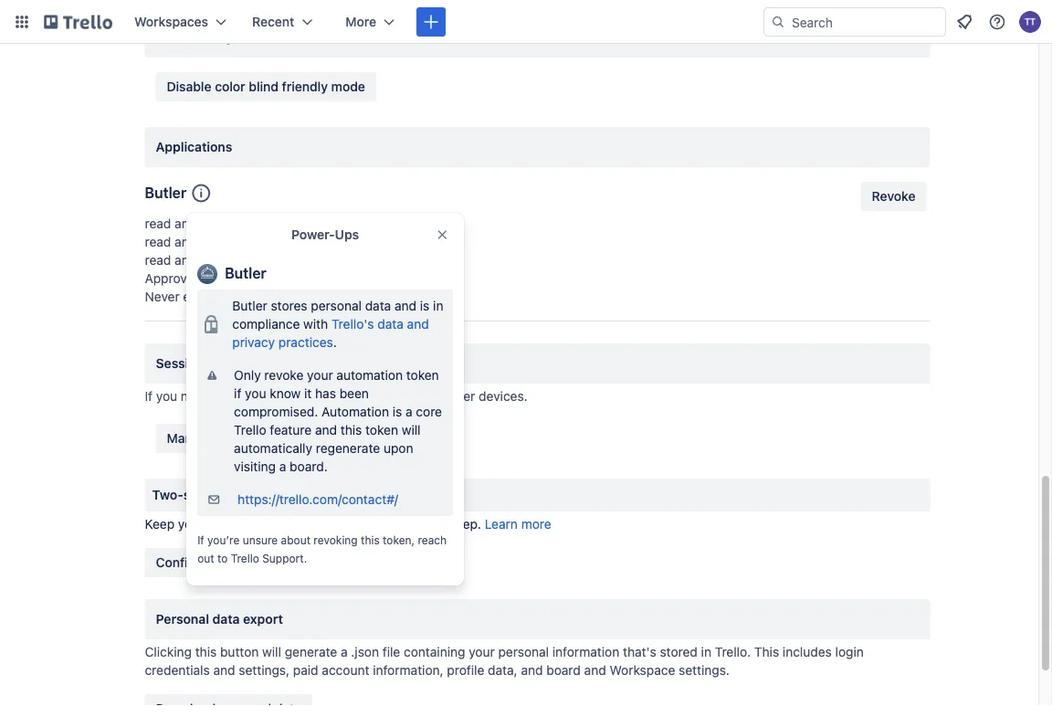 Task type: locate. For each thing, give the bounding box(es) containing it.
1 horizontal spatial out
[[304, 389, 323, 404]]

in inside butler stores personal data and is in compliance with
[[433, 298, 443, 313]]

None button
[[861, 182, 927, 211]]

power-
[[291, 227, 335, 242]]

and inside only revoke your automation token if you know it has been compromised. automation is a core trello feature and this token will automatically regenerate upon visiting a board.
[[315, 422, 337, 438]]

will up upon
[[402, 422, 421, 438]]

data for export
[[212, 612, 240, 627]]

1 vertical spatial on
[[277, 234, 292, 249]]

recent
[[248, 431, 287, 446]]

a inside 'clicking this button will generate a .json file containing your personal information that's stored in trello. this includes login credentials and settings, paid account information, profile data, and board and workspace settings.'
[[341, 644, 348, 659]]

configure
[[156, 555, 215, 570]]

1 vertical spatial workspaces
[[341, 253, 414, 268]]

0 vertical spatial read
[[145, 216, 171, 231]]

butler inside butler stores personal data and is in compliance with
[[232, 298, 267, 313]]

1 horizontal spatial workspaces
[[341, 253, 414, 268]]

open information menu image
[[988, 13, 1007, 31]]

a left second
[[363, 517, 370, 532]]

login up reach
[[420, 517, 449, 532]]

personal up data,
[[498, 644, 549, 659]]

0 vertical spatial data
[[365, 298, 391, 313]]

account up boards
[[325, 216, 372, 231]]

0 vertical spatial workspaces
[[134, 14, 208, 29]]

0 notifications image
[[954, 11, 976, 33]]

clicking this button will generate a .json file containing your personal information that's stored in trello. this includes login credentials and settings, paid account information, profile data, and board and workspace settings.
[[145, 644, 864, 678]]

this up regenerate
[[341, 422, 362, 438]]

sm image up to,
[[205, 366, 219, 385]]

1 vertical spatial trello
[[231, 552, 259, 564]]

verification down visiting
[[214, 487, 283, 502]]

butler stores personal data and is in compliance with
[[232, 298, 443, 332]]

1 vertical spatial read
[[145, 234, 171, 249]]

2 vertical spatial on
[[277, 253, 292, 268]]

data,
[[488, 663, 518, 678]]

to
[[217, 552, 228, 564]]

you down only
[[232, 389, 254, 404]]

account
[[325, 216, 372, 231], [208, 517, 255, 532], [322, 663, 369, 678]]

step up the you're
[[183, 487, 211, 502]]

automation
[[337, 368, 403, 383]]

is inside butler stores personal data and is in compliance with
[[420, 298, 430, 313]]

expires
[[183, 289, 226, 304]]

verification down if you're unsure about revoking this token,
[[277, 555, 344, 570]]

1 vertical spatial all
[[295, 253, 308, 268]]

more
[[346, 14, 376, 29]]

1 vertical spatial .
[[304, 552, 307, 564]]

0 horizontal spatial in
[[433, 298, 443, 313]]

0 horizontal spatial step
[[183, 487, 211, 502]]

1 horizontal spatial login
[[835, 644, 864, 659]]

trello right to
[[231, 552, 259, 564]]

2 read from the top
[[145, 234, 171, 249]]

color
[[215, 79, 245, 94]]

if
[[145, 389, 153, 404], [197, 533, 204, 546]]

a down the automatically
[[279, 459, 286, 474]]

1 vertical spatial sm image
[[205, 491, 223, 509]]

1 vertical spatial out
[[197, 552, 214, 564]]

terry turtle (terryturtle) image
[[1019, 11, 1041, 33]]

data for and
[[378, 316, 404, 332]]

0 vertical spatial account
[[325, 216, 372, 231]]

settings,
[[239, 663, 290, 678]]

0 vertical spatial trello
[[234, 422, 266, 438]]

1 vertical spatial write
[[200, 234, 229, 249]]

0 horizontal spatial workspaces
[[134, 14, 208, 29]]

keep your account extra secure with a second login step. learn more
[[145, 517, 551, 532]]

this
[[341, 422, 362, 438], [361, 533, 380, 546], [195, 644, 217, 659]]

0 vertical spatial out
[[304, 389, 323, 404]]

1 vertical spatial in
[[701, 644, 712, 659]]

1 on from the top
[[277, 216, 292, 231]]

1 horizontal spatial personal
[[498, 644, 549, 659]]

with up practices
[[303, 316, 328, 332]]

step
[[183, 487, 211, 502], [247, 555, 273, 570]]

pm
[[290, 271, 309, 286]]

2 vertical spatial write
[[200, 253, 229, 268]]

of
[[326, 389, 338, 404], [399, 389, 411, 404]]

your up the has
[[307, 368, 333, 383]]

will inside 'clicking this button will generate a .json file containing your personal information that's stored in trello. this includes login credentials and settings, paid account information, profile data, and board and workspace settings.'
[[262, 644, 281, 659]]

1
[[236, 271, 241, 286]]

. down if you're unsure about revoking this token,
[[304, 552, 307, 564]]

3 write from the top
[[200, 253, 229, 268]]

token,
[[383, 533, 415, 546]]

workspaces
[[134, 14, 208, 29], [341, 253, 414, 268]]

0 horizontal spatial out
[[197, 552, 214, 564]]

with inside butler stores personal data and is in compliance with
[[303, 316, 328, 332]]

0 vertical spatial with
[[303, 316, 328, 332]]

your up profile
[[469, 644, 495, 659]]

1 vertical spatial personal
[[498, 644, 549, 659]]

log
[[282, 389, 300, 404]]

in
[[433, 298, 443, 313], [701, 644, 712, 659]]

1 horizontal spatial is
[[420, 298, 430, 313]]

1 vertical spatial verification
[[277, 555, 344, 570]]

a left .json
[[341, 644, 348, 659]]

feature
[[270, 422, 312, 438]]

2 vertical spatial account
[[322, 663, 369, 678]]

know
[[270, 386, 301, 401]]

1 vertical spatial data
[[378, 316, 404, 332]]

0 horizontal spatial personal
[[311, 298, 362, 313]]

0 vertical spatial access
[[233, 216, 274, 231]]

step down unsure
[[247, 555, 273, 570]]

search image
[[771, 15, 786, 29]]

if you need to, you can log out of one or all of your other devices.
[[145, 389, 528, 404]]

will inside only revoke your automation token if you know it has been compromised. automation is a core trello feature and this token will automatically regenerate upon visiting a board.
[[402, 422, 421, 438]]

create board or workspace image
[[422, 13, 440, 31]]

personal up trello's
[[311, 298, 362, 313]]

data right trello's
[[378, 316, 404, 332]]

3 read from the top
[[145, 253, 171, 268]]

upon
[[384, 441, 413, 456]]

2 vertical spatial butler
[[232, 298, 267, 313]]

of left one
[[326, 389, 338, 404]]

on
[[277, 216, 292, 231], [277, 234, 292, 249], [277, 253, 292, 268]]

2 vertical spatial access
[[233, 253, 274, 268]]

your left ups
[[295, 216, 321, 231]]

unsure
[[243, 533, 278, 546]]

0 vertical spatial this
[[341, 422, 362, 438]]

2 sm image from the top
[[205, 491, 223, 509]]

2 access from the top
[[233, 234, 274, 249]]

read
[[145, 216, 171, 231], [145, 234, 171, 249], [145, 253, 171, 268]]

devices
[[290, 431, 337, 446]]

out inside reach out to trello support
[[197, 552, 214, 564]]

trello
[[234, 422, 266, 438], [231, 552, 259, 564]]

2 vertical spatial read
[[145, 253, 171, 268]]

that's
[[623, 644, 657, 659]]

board
[[546, 663, 581, 678]]

0 horizontal spatial .
[[304, 552, 307, 564]]

more button
[[335, 7, 406, 37]]

0 horizontal spatial if
[[145, 389, 153, 404]]

you inside only revoke your automation token if you know it has been compromised. automation is a core trello feature and this token will automatically regenerate upon visiting a board.
[[245, 386, 266, 401]]

. down trello's
[[333, 335, 337, 350]]

0 vertical spatial token
[[406, 368, 439, 383]]

sm image
[[205, 366, 219, 385], [205, 491, 223, 509]]

ups
[[335, 227, 359, 242]]

1 vertical spatial will
[[262, 644, 281, 659]]

stored
[[660, 644, 698, 659]]

data inside trello's data and privacy practices
[[378, 316, 404, 332]]

0 vertical spatial personal
[[311, 298, 362, 313]]

0 vertical spatial write
[[200, 216, 229, 231]]

1 horizontal spatial .
[[333, 335, 337, 350]]

0 horizontal spatial login
[[420, 517, 449, 532]]

learn more link
[[485, 517, 551, 532]]

data up trello's
[[365, 298, 391, 313]]

1 horizontal spatial if
[[197, 533, 204, 546]]

1 access from the top
[[233, 216, 274, 231]]

0 vertical spatial sm image
[[205, 366, 219, 385]]

personal
[[311, 298, 362, 313], [498, 644, 549, 659]]

if left need on the bottom left
[[145, 389, 153, 404]]

workspaces inside popup button
[[134, 14, 208, 29]]

Search field
[[786, 8, 945, 36]]

0 vertical spatial .
[[333, 335, 337, 350]]

you right if
[[245, 386, 266, 401]]

if
[[234, 386, 241, 401]]

1 vertical spatial if
[[197, 533, 204, 546]]

out right log
[[304, 389, 323, 404]]

0 horizontal spatial of
[[326, 389, 338, 404]]

account down .json
[[322, 663, 369, 678]]

out
[[304, 389, 323, 404], [197, 552, 214, 564]]

https://trello.com/contact#/
[[238, 492, 398, 507]]

1 horizontal spatial of
[[399, 389, 411, 404]]

0 horizontal spatial with
[[303, 316, 328, 332]]

1 vertical spatial with
[[335, 517, 360, 532]]

if left the you're
[[197, 533, 204, 546]]

data up "button"
[[212, 612, 240, 627]]

workspaces up accessibility
[[134, 14, 208, 29]]

your down the power-ups
[[312, 253, 338, 268]]

2 vertical spatial this
[[195, 644, 217, 659]]

will up 'settings,'
[[262, 644, 281, 659]]

this inside 'clicking this button will generate a .json file containing your personal information that's stored in trello. this includes login credentials and settings, paid account information, profile data, and board and workspace settings.'
[[195, 644, 217, 659]]

your inside only revoke your automation token if you know it has been compromised. automation is a core trello feature and this token will automatically regenerate upon visiting a board.
[[307, 368, 333, 383]]

trello inside only revoke your automation token if you know it has been compromised. automation is a core trello feature and this token will automatically regenerate upon visiting a board.
[[234, 422, 266, 438]]

3 access from the top
[[233, 253, 274, 268]]

personal
[[156, 612, 209, 627]]

1 vertical spatial is
[[393, 404, 402, 419]]

and
[[175, 216, 197, 231], [175, 234, 197, 249], [175, 253, 197, 268], [395, 298, 417, 313], [407, 316, 429, 332], [315, 422, 337, 438], [213, 663, 235, 678], [521, 663, 543, 678], [584, 663, 606, 678]]

0 vertical spatial in
[[433, 298, 443, 313]]

0 vertical spatial if
[[145, 389, 153, 404]]

been
[[340, 386, 369, 401]]

token up upon
[[365, 422, 398, 438]]

1 horizontal spatial in
[[701, 644, 712, 659]]

1 vertical spatial access
[[233, 234, 274, 249]]

one
[[342, 389, 364, 404]]

manage
[[167, 431, 215, 446]]

need
[[181, 389, 210, 404]]

disable color blind friendly mode link
[[156, 72, 376, 101]]

0 horizontal spatial token
[[365, 422, 398, 438]]

includes
[[783, 644, 832, 659]]

sm image up the you're
[[205, 491, 223, 509]]

with up revoking
[[335, 517, 360, 532]]

disable
[[167, 79, 212, 94]]

trello up the automatically
[[234, 422, 266, 438]]

0 vertical spatial will
[[402, 422, 421, 438]]

0 vertical spatial on
[[277, 216, 292, 231]]

this left "button"
[[195, 644, 217, 659]]

primary element
[[0, 0, 1052, 44]]

1 vertical spatial login
[[835, 644, 864, 659]]

compromised.
[[234, 404, 318, 419]]

at
[[245, 271, 256, 286]]

account up the you're
[[208, 517, 255, 532]]

this inside only revoke your automation token if you know it has been compromised. automation is a core trello feature and this token will automatically regenerate upon visiting a board.
[[341, 422, 362, 438]]

automation
[[322, 404, 389, 419]]

this down keep your account extra secure with a second login step. learn more
[[361, 533, 380, 546]]

friendly
[[282, 79, 328, 94]]

1 vertical spatial step
[[247, 555, 273, 570]]

write
[[200, 216, 229, 231], [200, 234, 229, 249], [200, 253, 229, 268]]

out left to
[[197, 552, 214, 564]]

login right includes
[[835, 644, 864, 659]]

3 on from the top
[[277, 253, 292, 268]]

2 of from the left
[[399, 389, 411, 404]]

2 vertical spatial data
[[212, 612, 240, 627]]

1 horizontal spatial with
[[335, 517, 360, 532]]

0 horizontal spatial is
[[393, 404, 402, 419]]

0 horizontal spatial will
[[262, 644, 281, 659]]

workspaces down boards
[[341, 253, 414, 268]]

you
[[245, 386, 266, 401], [156, 389, 177, 404], [232, 389, 254, 404]]

of right or
[[399, 389, 411, 404]]

a
[[406, 404, 413, 419], [279, 459, 286, 474], [363, 517, 370, 532], [341, 644, 348, 659]]

all
[[295, 234, 308, 249], [295, 253, 308, 268], [383, 389, 396, 404]]

configure two-step verification link
[[145, 548, 355, 577]]

information,
[[373, 663, 444, 678]]

you're
[[207, 533, 240, 546]]

.json
[[351, 644, 379, 659]]

1 horizontal spatial will
[[402, 422, 421, 438]]

0 vertical spatial is
[[420, 298, 430, 313]]

or
[[367, 389, 379, 404]]

token up 'core'
[[406, 368, 439, 383]]

to,
[[214, 389, 229, 404]]



Task type: vqa. For each thing, say whether or not it's contained in the screenshot.
offsite in the right bottom of the page
no



Task type: describe. For each thing, give the bounding box(es) containing it.
reach
[[418, 533, 447, 546]]

trello.
[[715, 644, 751, 659]]

generate
[[285, 644, 337, 659]]

disable color blind friendly mode
[[167, 79, 365, 94]]

if for if you need to, you can log out of one or all of your other devices.
[[145, 389, 153, 404]]

recent
[[252, 14, 294, 29]]

step.
[[452, 517, 481, 532]]

keep
[[145, 517, 175, 532]]

is inside only revoke your automation token if you know it has been compromised. automation is a core trello feature and this token will automatically regenerate upon visiting a board.
[[393, 404, 402, 419]]

4:57
[[260, 271, 287, 286]]

your right keep
[[178, 517, 204, 532]]

power-ups
[[291, 227, 359, 242]]

workspaces inside read and write access on your account read and write access on all your boards read and write access on all your workspaces approved: nov 1 at 4:57 pm never expires
[[341, 253, 414, 268]]

1 vertical spatial this
[[361, 533, 380, 546]]

mode
[[331, 79, 365, 94]]

your up 'core'
[[415, 389, 441, 404]]

and inside butler stores personal data and is in compliance with
[[395, 298, 417, 313]]

1 of from the left
[[326, 389, 338, 404]]

nov
[[209, 271, 232, 286]]

never
[[145, 289, 180, 304]]

0 vertical spatial verification
[[214, 487, 283, 502]]

and inside trello's data and privacy practices
[[407, 316, 429, 332]]

trello's data and privacy practices
[[232, 316, 429, 350]]

0 vertical spatial step
[[183, 487, 211, 502]]

if for if you're unsure about revoking this token,
[[197, 533, 204, 546]]

privacy
[[232, 335, 275, 350]]

export
[[243, 612, 283, 627]]

https://trello.com/contact#/ link
[[238, 492, 398, 507]]

trello's data and privacy practices link
[[232, 316, 429, 350]]

2 write from the top
[[200, 234, 229, 249]]

read and write access on your account read and write access on all your boards read and write access on all your workspaces approved: nov 1 at 4:57 pm never expires
[[145, 216, 414, 304]]

0 vertical spatial butler
[[145, 184, 186, 201]]

back to home image
[[44, 7, 112, 37]]

1 horizontal spatial token
[[406, 368, 439, 383]]

information
[[552, 644, 620, 659]]

automatically
[[234, 441, 312, 456]]

file
[[383, 644, 400, 659]]

2 on from the top
[[277, 234, 292, 249]]

personal data export
[[156, 612, 283, 627]]

learn
[[485, 517, 518, 532]]

about
[[281, 533, 311, 546]]

extra
[[259, 517, 288, 532]]

core
[[416, 404, 442, 419]]

1 horizontal spatial step
[[247, 555, 273, 570]]

approved:
[[145, 271, 205, 286]]

trello's
[[332, 316, 374, 332]]

only revoke your automation token if you know it has been compromised. automation is a core trello feature and this token will automatically regenerate upon visiting a board.
[[234, 368, 442, 474]]

blind
[[249, 79, 279, 94]]

0 vertical spatial login
[[420, 517, 449, 532]]

reach out to trello support link
[[197, 533, 447, 564]]

profile
[[447, 663, 484, 678]]

secure
[[292, 517, 331, 532]]

2 vertical spatial all
[[383, 389, 396, 404]]

your left 'recent'
[[218, 431, 245, 446]]

data inside butler stores personal data and is in compliance with
[[365, 298, 391, 313]]

more
[[521, 517, 551, 532]]

can
[[257, 389, 278, 404]]

regenerate
[[316, 441, 380, 456]]

1 write from the top
[[200, 216, 229, 231]]

settings.
[[679, 663, 730, 678]]

1 sm image from the top
[[205, 366, 219, 385]]

. for support
[[304, 552, 307, 564]]

has
[[315, 386, 336, 401]]

workspaces button
[[123, 7, 238, 37]]

1 read from the top
[[145, 216, 171, 231]]

a left 'core'
[[406, 404, 413, 419]]

reach out to trello support
[[197, 533, 447, 564]]

in inside 'clicking this button will generate a .json file containing your personal information that's stored in trello. this includes login credentials and settings, paid account information, profile data, and board and workspace settings.'
[[701, 644, 712, 659]]

other
[[444, 389, 475, 404]]

1 vertical spatial account
[[208, 517, 255, 532]]

boards
[[341, 234, 382, 249]]

your inside 'clicking this button will generate a .json file containing your personal information that's stored in trello. this includes login credentials and settings, paid account information, profile data, and board and workspace settings.'
[[469, 644, 495, 659]]

visiting
[[234, 459, 276, 474]]

paid
[[293, 663, 318, 678]]

revoking
[[314, 533, 358, 546]]

devices.
[[479, 389, 528, 404]]

two-step verification
[[152, 487, 283, 502]]

0 vertical spatial all
[[295, 234, 308, 249]]

this
[[754, 644, 779, 659]]

login inside 'clicking this button will generate a .json file containing your personal information that's stored in trello. this includes login credentials and settings, paid account information, profile data, and board and workspace settings.'
[[835, 644, 864, 659]]

button
[[220, 644, 259, 659]]

compliance
[[232, 316, 300, 332]]

second
[[373, 517, 417, 532]]

recent button
[[241, 7, 324, 37]]

practices
[[278, 335, 333, 350]]

sessions
[[156, 356, 211, 371]]

applications
[[156, 139, 232, 154]]

manage your recent devices link
[[156, 424, 348, 453]]

only
[[234, 368, 261, 383]]

account inside 'clicking this button will generate a .json file containing your personal information that's stored in trello. this includes login credentials and settings, paid account information, profile data, and board and workspace settings.'
[[322, 663, 369, 678]]

manage your recent devices
[[167, 431, 337, 446]]

you left need on the bottom left
[[156, 389, 177, 404]]

trello inside reach out to trello support
[[231, 552, 259, 564]]

revoke
[[264, 368, 304, 383]]

two-
[[219, 555, 247, 570]]

personal inside 'clicking this button will generate a .json file containing your personal information that's stored in trello. this includes login credentials and settings, paid account information, profile data, and board and workspace settings.'
[[498, 644, 549, 659]]

1 vertical spatial butler
[[225, 264, 267, 282]]

personal inside butler stores personal data and is in compliance with
[[311, 298, 362, 313]]

1 vertical spatial token
[[365, 422, 398, 438]]

account inside read and write access on your account read and write access on all your boards read and write access on all your workspaces approved: nov 1 at 4:57 pm never expires
[[325, 216, 372, 231]]

support
[[262, 552, 304, 564]]

workspace
[[610, 663, 675, 678]]

your left boards
[[312, 234, 338, 249]]

credentials
[[145, 663, 210, 678]]

containing
[[404, 644, 465, 659]]

if you're unsure about revoking this token,
[[197, 533, 418, 546]]

. for practices
[[333, 335, 337, 350]]

stores
[[271, 298, 307, 313]]

configure two-step verification
[[156, 555, 344, 570]]



